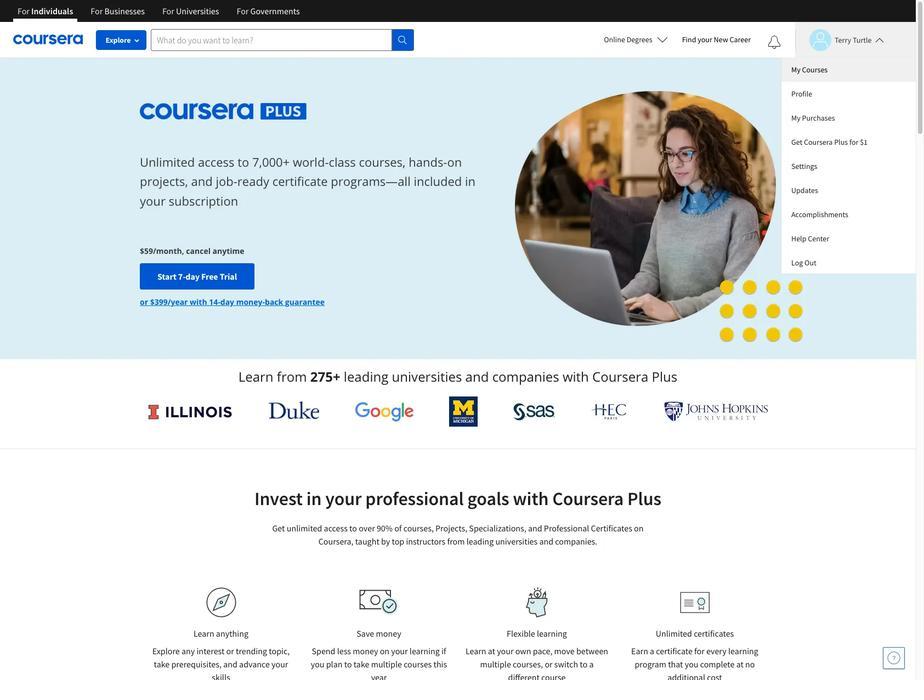 Task type: locate. For each thing, give the bounding box(es) containing it.
for left every
[[694, 646, 705, 657]]

2 multiple from the left
[[480, 659, 511, 670]]

help center
[[791, 234, 829, 244]]

my purchases
[[791, 113, 835, 123]]

0 vertical spatial my
[[791, 65, 801, 75]]

and up "skills"
[[223, 659, 237, 670]]

1 vertical spatial unlimited
[[656, 628, 692, 639]]

unlimited up that
[[656, 628, 692, 639]]

2 vertical spatial with
[[513, 487, 549, 510]]

additional
[[668, 672, 705, 680]]

earn a certificate for every learning program that you complete at no additional cost
[[631, 646, 758, 680]]

on down save money
[[380, 646, 389, 657]]

2 horizontal spatial learning
[[728, 646, 758, 657]]

0 horizontal spatial take
[[154, 659, 170, 670]]

explore inside explore any interest or trending topic, take prerequisites, and advance your skills
[[152, 646, 180, 657]]

money inside spend less money on your learning if you plan to take multiple courses this year
[[353, 646, 378, 657]]

with left 14-
[[190, 297, 207, 307]]

my courses link
[[782, 58, 916, 82]]

2 vertical spatial courses,
[[513, 659, 543, 670]]

or down the anything
[[226, 646, 234, 657]]

1 horizontal spatial or
[[226, 646, 234, 657]]

get inside get unlimited access to over 90% of courses, projects, specializations, and professional certificates on coursera, taught by top instructors from leading universities and companies.
[[272, 523, 285, 534]]

1 vertical spatial for
[[694, 646, 705, 657]]

for for $1
[[850, 137, 859, 147]]

0 vertical spatial learn
[[238, 367, 273, 386]]

you up 'additional'
[[685, 659, 699, 670]]

my
[[791, 65, 801, 75], [791, 113, 801, 123]]

money-
[[236, 297, 265, 307]]

0 horizontal spatial learning
[[410, 646, 440, 657]]

on up included
[[447, 154, 462, 170]]

a down between
[[589, 659, 594, 670]]

a
[[650, 646, 654, 657], [589, 659, 594, 670]]

access up coursera,
[[324, 523, 348, 534]]

1 horizontal spatial day
[[220, 297, 234, 307]]

1 horizontal spatial explore
[[152, 646, 180, 657]]

for for businesses
[[91, 5, 103, 16]]

for left governments at top left
[[237, 5, 249, 16]]

1 you from the left
[[311, 659, 324, 670]]

1 horizontal spatial from
[[447, 536, 465, 547]]

1 horizontal spatial learning
[[537, 628, 567, 639]]

1 vertical spatial explore
[[152, 646, 180, 657]]

1 vertical spatial from
[[447, 536, 465, 547]]

to up ready
[[238, 154, 249, 170]]

explore down for businesses
[[106, 35, 131, 45]]

multiple inside learn at your own pace, move between multiple courses, or switch to a different course
[[480, 659, 511, 670]]

advance
[[239, 659, 270, 670]]

1 vertical spatial or
[[226, 646, 234, 657]]

find
[[682, 35, 696, 44]]

0 vertical spatial on
[[447, 154, 462, 170]]

certificate inside the earn a certificate for every learning program that you complete at no additional cost
[[656, 646, 693, 657]]

unlimited up projects,
[[140, 154, 195, 170]]

unlimited for unlimited access to 7,000+ world-class courses, hands-on projects, and job-ready certificate programs—all included in your subscription
[[140, 154, 195, 170]]

0 vertical spatial at
[[488, 646, 495, 657]]

of
[[394, 523, 402, 534]]

2 vertical spatial plus
[[627, 487, 662, 510]]

to inside unlimited access to 7,000+ world-class courses, hands-on projects, and job-ready certificate programs—all included in your subscription
[[238, 154, 249, 170]]

2 vertical spatial or
[[545, 659, 553, 670]]

0 vertical spatial day
[[186, 271, 200, 282]]

2 for from the left
[[91, 5, 103, 16]]

find your new career
[[682, 35, 751, 44]]

get coursera plus for $1
[[791, 137, 868, 147]]

0 vertical spatial courses,
[[359, 154, 406, 170]]

14-
[[209, 297, 220, 307]]

at left no
[[736, 659, 744, 670]]

for left businesses
[[91, 5, 103, 16]]

0 vertical spatial explore
[[106, 35, 131, 45]]

2 my from the top
[[791, 113, 801, 123]]

0 vertical spatial from
[[277, 367, 307, 386]]

3 for from the left
[[162, 5, 174, 16]]

0 vertical spatial get
[[791, 137, 803, 147]]

get up settings
[[791, 137, 803, 147]]

access inside unlimited access to 7,000+ world-class courses, hands-on projects, and job-ready certificate programs—all included in your subscription
[[198, 154, 234, 170]]

for for governments
[[237, 5, 249, 16]]

and inside explore any interest or trending topic, take prerequisites, and advance your skills
[[223, 659, 237, 670]]

money down save at the left bottom
[[353, 646, 378, 657]]

your left own
[[497, 646, 514, 657]]

unlimited certificates
[[656, 628, 734, 639]]

hands-
[[409, 154, 447, 170]]

What do you want to learn? text field
[[151, 29, 392, 51]]

learn
[[238, 367, 273, 386], [194, 628, 214, 639], [466, 646, 486, 657]]

get left unlimited
[[272, 523, 285, 534]]

1 vertical spatial get
[[272, 523, 285, 534]]

1 vertical spatial with
[[563, 367, 589, 386]]

1 vertical spatial plus
[[652, 367, 678, 386]]

0 vertical spatial or
[[140, 297, 148, 307]]

prerequisites,
[[171, 659, 222, 670]]

certificate up that
[[656, 646, 693, 657]]

banner navigation
[[9, 0, 309, 30]]

courses, up different
[[513, 659, 543, 670]]

2 you from the left
[[685, 659, 699, 670]]

you inside the earn a certificate for every learning program that you complete at no additional cost
[[685, 659, 699, 670]]

my left the purchases
[[791, 113, 801, 123]]

coursera plus image
[[140, 103, 307, 119]]

universities inside get unlimited access to over 90% of courses, projects, specializations, and professional certificates on coursera, taught by top instructors from leading universities and companies.
[[495, 536, 538, 547]]

to left over
[[349, 523, 357, 534]]

2 horizontal spatial on
[[634, 523, 644, 534]]

0 vertical spatial for
[[850, 137, 859, 147]]

a inside the earn a certificate for every learning program that you complete at no additional cost
[[650, 646, 654, 657]]

multiple up year
[[371, 659, 402, 670]]

1 horizontal spatial you
[[685, 659, 699, 670]]

get coursera plus for $1 link
[[782, 130, 916, 154]]

1 horizontal spatial access
[[324, 523, 348, 534]]

1 for from the left
[[18, 5, 30, 16]]

coursera up the professional
[[552, 487, 624, 510]]

projects,
[[140, 173, 188, 189]]

0 horizontal spatial day
[[186, 271, 200, 282]]

you inside spend less money on your learning if you plan to take multiple courses this year
[[311, 659, 324, 670]]

topic,
[[269, 646, 290, 657]]

0 horizontal spatial explore
[[106, 35, 131, 45]]

2 horizontal spatial or
[[545, 659, 553, 670]]

1 vertical spatial my
[[791, 113, 801, 123]]

different
[[508, 672, 540, 680]]

0 horizontal spatial you
[[311, 659, 324, 670]]

ready
[[237, 173, 269, 189]]

universities
[[176, 5, 219, 16]]

2 take from the left
[[354, 659, 369, 670]]

1 take from the left
[[154, 659, 170, 670]]

learn at your own pace, move between multiple courses, or switch to a different course
[[466, 646, 608, 680]]

explore left any
[[152, 646, 180, 657]]

show notifications image
[[768, 36, 781, 49]]

1 horizontal spatial get
[[791, 137, 803, 147]]

0 vertical spatial certificate
[[272, 173, 328, 189]]

learn anything image
[[206, 587, 236, 618]]

courses,
[[359, 154, 406, 170], [404, 523, 434, 534], [513, 659, 543, 670]]

1 horizontal spatial take
[[354, 659, 369, 670]]

explore any interest or trending topic, take prerequisites, and advance your skills
[[152, 646, 290, 680]]

1 horizontal spatial for
[[850, 137, 859, 147]]

courses
[[404, 659, 432, 670]]

1 my from the top
[[791, 65, 801, 75]]

courses, up instructors
[[404, 523, 434, 534]]

with right goals
[[513, 487, 549, 510]]

log out
[[791, 258, 817, 268]]

a inside learn at your own pace, move between multiple courses, or switch to a different course
[[589, 659, 594, 670]]

guarantee
[[285, 297, 325, 307]]

for left $1
[[850, 137, 859, 147]]

businesses
[[104, 5, 145, 16]]

0 vertical spatial access
[[198, 154, 234, 170]]

to down between
[[580, 659, 588, 670]]

on right certificates
[[634, 523, 644, 534]]

learning up no
[[728, 646, 758, 657]]

and down the professional
[[539, 536, 554, 547]]

1 vertical spatial money
[[353, 646, 378, 657]]

for
[[18, 5, 30, 16], [91, 5, 103, 16], [162, 5, 174, 16], [237, 5, 249, 16]]

own
[[515, 646, 531, 657]]

flexible
[[507, 628, 535, 639]]

2 vertical spatial learn
[[466, 646, 486, 657]]

learn inside learn at your own pace, move between multiple courses, or switch to a different course
[[466, 646, 486, 657]]

start 7-day free trial
[[157, 271, 237, 282]]

0 horizontal spatial unlimited
[[140, 154, 195, 170]]

1 horizontal spatial universities
[[495, 536, 538, 547]]

4 for from the left
[[237, 5, 249, 16]]

your up courses
[[391, 646, 408, 657]]

unlimited inside unlimited access to 7,000+ world-class courses, hands-on projects, and job-ready certificate programs—all included in your subscription
[[140, 154, 195, 170]]

1 horizontal spatial in
[[465, 173, 476, 189]]

for left individuals
[[18, 5, 30, 16]]

to inside learn at your own pace, move between multiple courses, or switch to a different course
[[580, 659, 588, 670]]

in right included
[[465, 173, 476, 189]]

explore
[[106, 35, 131, 45], [152, 646, 180, 657]]

0 horizontal spatial from
[[277, 367, 307, 386]]

projects,
[[436, 523, 467, 534]]

0 vertical spatial leading
[[344, 367, 389, 386]]

find your new career link
[[677, 33, 756, 47]]

1 multiple from the left
[[371, 659, 402, 670]]

your down projects,
[[140, 192, 166, 209]]

unlimited
[[140, 154, 195, 170], [656, 628, 692, 639]]

course
[[541, 672, 566, 680]]

with right companies
[[563, 367, 589, 386]]

plus inside terry turtle menu
[[834, 137, 848, 147]]

learning inside spend less money on your learning if you plan to take multiple courses this year
[[410, 646, 440, 657]]

1 vertical spatial access
[[324, 523, 348, 534]]

1 vertical spatial leading
[[467, 536, 494, 547]]

or left '$399'
[[140, 297, 148, 307]]

0 horizontal spatial universities
[[392, 367, 462, 386]]

you down "spend"
[[311, 659, 324, 670]]

1 horizontal spatial on
[[447, 154, 462, 170]]

0 horizontal spatial for
[[694, 646, 705, 657]]

0 horizontal spatial a
[[589, 659, 594, 670]]

universities
[[392, 367, 462, 386], [495, 536, 538, 547]]

0 horizontal spatial with
[[190, 297, 207, 307]]

1 horizontal spatial a
[[650, 646, 654, 657]]

0 horizontal spatial multiple
[[371, 659, 402, 670]]

0 horizontal spatial on
[[380, 646, 389, 657]]

0 vertical spatial in
[[465, 173, 476, 189]]

1 horizontal spatial certificate
[[656, 646, 693, 657]]

0 vertical spatial with
[[190, 297, 207, 307]]

from left 275+
[[277, 367, 307, 386]]

or up the course
[[545, 659, 553, 670]]

day left free
[[186, 271, 200, 282]]

for left universities
[[162, 5, 174, 16]]

in inside unlimited access to 7,000+ world-class courses, hands-on projects, and job-ready certificate programs—all included in your subscription
[[465, 173, 476, 189]]

multiple up different
[[480, 659, 511, 670]]

updates
[[791, 185, 818, 195]]

take left prerequisites,
[[154, 659, 170, 670]]

0 vertical spatial universities
[[392, 367, 462, 386]]

learn up the "duke university" image
[[238, 367, 273, 386]]

your down topic,
[[272, 659, 288, 670]]

coursera inside terry turtle menu
[[804, 137, 833, 147]]

0 horizontal spatial leading
[[344, 367, 389, 386]]

1 vertical spatial a
[[589, 659, 594, 670]]

0 horizontal spatial get
[[272, 523, 285, 534]]

for
[[850, 137, 859, 147], [694, 646, 705, 657]]

1 vertical spatial universities
[[495, 536, 538, 547]]

spend less money on your learning if you plan to take multiple courses this year
[[311, 646, 447, 680]]

and inside unlimited access to 7,000+ world-class courses, hands-on projects, and job-ready certificate programs—all included in your subscription
[[191, 173, 213, 189]]

coursera down the purchases
[[804, 137, 833, 147]]

a right earn
[[650, 646, 654, 657]]

0 vertical spatial unlimited
[[140, 154, 195, 170]]

goals
[[467, 487, 509, 510]]

coursera,
[[319, 536, 354, 547]]

275+
[[310, 367, 340, 386]]

day left the money-
[[220, 297, 234, 307]]

leading down the specializations,
[[467, 536, 494, 547]]

1 vertical spatial learn
[[194, 628, 214, 639]]

program
[[635, 659, 666, 670]]

0 horizontal spatial access
[[198, 154, 234, 170]]

2 vertical spatial on
[[380, 646, 389, 657]]

my left courses
[[791, 65, 801, 75]]

settings
[[791, 161, 818, 171]]

learn right the if
[[466, 646, 486, 657]]

for inside the earn a certificate for every learning program that you complete at no additional cost
[[694, 646, 705, 657]]

world-
[[293, 154, 329, 170]]

0 horizontal spatial certificate
[[272, 173, 328, 189]]

0 horizontal spatial at
[[488, 646, 495, 657]]

terry turtle menu
[[782, 58, 916, 274]]

your inside find your new career link
[[698, 35, 712, 44]]

get inside terry turtle menu
[[791, 137, 803, 147]]

in
[[465, 173, 476, 189], [306, 487, 322, 510]]

leading up google image
[[344, 367, 389, 386]]

1 vertical spatial on
[[634, 523, 644, 534]]

anytime
[[213, 246, 244, 256]]

from down projects,
[[447, 536, 465, 547]]

unlimited certificates image
[[680, 592, 710, 613]]

at left own
[[488, 646, 495, 657]]

leading
[[344, 367, 389, 386], [467, 536, 494, 547]]

your right 'find' at the right of page
[[698, 35, 712, 44]]

and left the professional
[[528, 523, 542, 534]]

1 horizontal spatial leading
[[467, 536, 494, 547]]

every
[[706, 646, 727, 657]]

to inside get unlimited access to over 90% of courses, projects, specializations, and professional certificates on coursera, taught by top instructors from leading universities and companies.
[[349, 523, 357, 534]]

universities down the specializations,
[[495, 536, 538, 547]]

1 horizontal spatial unlimited
[[656, 628, 692, 639]]

courses, inside get unlimited access to over 90% of courses, projects, specializations, and professional certificates on coursera, taught by top instructors from leading universities and companies.
[[404, 523, 434, 534]]

None search field
[[151, 29, 414, 51]]

get for get coursera plus for $1
[[791, 137, 803, 147]]

certificate down world- in the left top of the page
[[272, 173, 328, 189]]

and up university of michigan image
[[465, 367, 489, 386]]

on inside unlimited access to 7,000+ world-class courses, hands-on projects, and job-ready certificate programs—all included in your subscription
[[447, 154, 462, 170]]

anything
[[216, 628, 248, 639]]

for inside terry turtle menu
[[850, 137, 859, 147]]

learn up interest
[[194, 628, 214, 639]]

money right save at the left bottom
[[376, 628, 401, 639]]

learning up pace,
[[537, 628, 567, 639]]

leading inside get unlimited access to over 90% of courses, projects, specializations, and professional certificates on coursera, taught by top instructors from leading universities and companies.
[[467, 536, 494, 547]]

1 horizontal spatial learn
[[238, 367, 273, 386]]

at
[[488, 646, 495, 657], [736, 659, 744, 670]]

1 horizontal spatial multiple
[[480, 659, 511, 670]]

2 horizontal spatial learn
[[466, 646, 486, 657]]

access up job-
[[198, 154, 234, 170]]

job-
[[216, 173, 237, 189]]

on
[[447, 154, 462, 170], [634, 523, 644, 534], [380, 646, 389, 657]]

cancel
[[186, 246, 211, 256]]

0 vertical spatial plus
[[834, 137, 848, 147]]

1 vertical spatial in
[[306, 487, 322, 510]]

0 horizontal spatial learn
[[194, 628, 214, 639]]

your
[[698, 35, 712, 44], [140, 192, 166, 209], [325, 487, 362, 510], [391, 646, 408, 657], [497, 646, 514, 657], [272, 659, 288, 670]]

save money
[[357, 628, 401, 639]]

hec paris image
[[590, 400, 629, 423]]

learning up courses
[[410, 646, 440, 657]]

in up unlimited
[[306, 487, 322, 510]]

to right plan
[[344, 659, 352, 670]]

1 horizontal spatial at
[[736, 659, 744, 670]]

0 vertical spatial coursera
[[804, 137, 833, 147]]

universities up university of michigan image
[[392, 367, 462, 386]]

instructors
[[406, 536, 446, 547]]

coursera up hec paris image
[[592, 367, 648, 386]]

1 vertical spatial at
[[736, 659, 744, 670]]

learning inside the earn a certificate for every learning program that you complete at no additional cost
[[728, 646, 758, 657]]

unlimited access to 7,000+ world-class courses, hands-on projects, and job-ready certificate programs—all included in your subscription
[[140, 154, 476, 209]]

programs—all
[[331, 173, 411, 189]]

0 vertical spatial a
[[650, 646, 654, 657]]

7-
[[178, 271, 186, 282]]

your inside explore any interest or trending topic, take prerequisites, and advance your skills
[[272, 659, 288, 670]]

and up subscription
[[191, 173, 213, 189]]

explore inside explore dropdown button
[[106, 35, 131, 45]]

take right plan
[[354, 659, 369, 670]]

top
[[392, 536, 404, 547]]

1 vertical spatial day
[[220, 297, 234, 307]]

online
[[604, 35, 625, 44]]

1 vertical spatial certificate
[[656, 646, 693, 657]]

online degrees button
[[595, 27, 677, 52]]

courses, up programs—all
[[359, 154, 406, 170]]

new
[[714, 35, 728, 44]]

explore for explore any interest or trending topic, take prerequisites, and advance your skills
[[152, 646, 180, 657]]

1 vertical spatial courses,
[[404, 523, 434, 534]]



Task type: describe. For each thing, give the bounding box(es) containing it.
center
[[808, 234, 829, 244]]

terry turtle
[[835, 35, 872, 45]]

switch
[[554, 659, 578, 670]]

$59
[[140, 246, 153, 256]]

companies
[[492, 367, 559, 386]]

that
[[668, 659, 683, 670]]

7,000+
[[252, 154, 290, 170]]

pace,
[[533, 646, 553, 657]]

learn from 275+ leading universities and companies with coursera plus
[[238, 367, 678, 386]]

by
[[381, 536, 390, 547]]

start
[[157, 271, 176, 282]]

career
[[730, 35, 751, 44]]

or $399 /year with 14-day money-back guarantee
[[140, 297, 325, 307]]

skills
[[212, 672, 230, 680]]

over
[[359, 523, 375, 534]]

flexible learning image
[[518, 587, 556, 618]]

0 vertical spatial money
[[376, 628, 401, 639]]

my for my purchases
[[791, 113, 801, 123]]

for for every
[[694, 646, 705, 657]]

learn for learn at your own pace, move between multiple courses, or switch to a different course
[[466, 646, 486, 657]]

your inside spend less money on your learning if you plan to take multiple courses this year
[[391, 646, 408, 657]]

help
[[791, 234, 807, 244]]

profile
[[791, 89, 812, 99]]

google image
[[355, 401, 414, 422]]

on inside spend less money on your learning if you plan to take multiple courses this year
[[380, 646, 389, 657]]

spend
[[312, 646, 335, 657]]

to inside spend less money on your learning if you plan to take multiple courses this year
[[344, 659, 352, 670]]

explore for explore
[[106, 35, 131, 45]]

flexible learning
[[507, 628, 567, 639]]

day inside 'button'
[[186, 271, 200, 282]]

johns hopkins university image
[[664, 401, 768, 422]]

this
[[434, 659, 447, 670]]

plan
[[326, 659, 343, 670]]

online degrees
[[604, 35, 652, 44]]

duke university image
[[269, 401, 319, 419]]

trending
[[236, 646, 267, 657]]

sas image
[[513, 403, 555, 420]]

unlimited
[[287, 523, 322, 534]]

accomplishments link
[[782, 202, 916, 227]]

explore button
[[96, 30, 146, 50]]

unlimited for unlimited certificates
[[656, 628, 692, 639]]

multiple inside spend less money on your learning if you plan to take multiple courses this year
[[371, 659, 402, 670]]

learning for spend less money on your learning if you plan to take multiple courses this year
[[410, 646, 440, 657]]

0 horizontal spatial or
[[140, 297, 148, 307]]

learn for learn anything
[[194, 628, 214, 639]]

access inside get unlimited access to over 90% of courses, projects, specializations, and professional certificates on coursera, taught by top instructors from leading universities and companies.
[[324, 523, 348, 534]]

trial
[[220, 271, 237, 282]]

degrees
[[627, 35, 652, 44]]

courses, inside unlimited access to 7,000+ world-class courses, hands-on projects, and job-ready certificate programs—all included in your subscription
[[359, 154, 406, 170]]

between
[[576, 646, 608, 657]]

invest in your professional goals with coursera plus
[[254, 487, 662, 510]]

professional
[[544, 523, 589, 534]]

or inside explore any interest or trending topic, take prerequisites, and advance your skills
[[226, 646, 234, 657]]

your inside unlimited access to 7,000+ world-class courses, hands-on projects, and job-ready certificate programs—all included in your subscription
[[140, 192, 166, 209]]

no
[[745, 659, 755, 670]]

any
[[182, 646, 195, 657]]

0 horizontal spatial in
[[306, 487, 322, 510]]

if
[[441, 646, 446, 657]]

1 horizontal spatial with
[[513, 487, 549, 510]]

my purchases link
[[782, 106, 916, 130]]

for for individuals
[[18, 5, 30, 16]]

from inside get unlimited access to over 90% of courses, projects, specializations, and professional certificates on coursera, taught by top instructors from leading universities and companies.
[[447, 536, 465, 547]]

companies.
[[555, 536, 597, 547]]

take inside spend less money on your learning if you plan to take multiple courses this year
[[354, 659, 369, 670]]

updates link
[[782, 178, 916, 202]]

help center link
[[782, 227, 916, 251]]

at inside the earn a certificate for every learning program that you complete at no additional cost
[[736, 659, 744, 670]]

for for universities
[[162, 5, 174, 16]]

accomplishments
[[791, 210, 848, 219]]

on inside get unlimited access to over 90% of courses, projects, specializations, and professional certificates on coursera, taught by top instructors from leading universities and companies.
[[634, 523, 644, 534]]

$399
[[150, 297, 168, 307]]

university of illinois at urbana-champaign image
[[148, 403, 233, 420]]

professional
[[365, 487, 464, 510]]

subscription
[[169, 192, 238, 209]]

$1
[[860, 137, 868, 147]]

cost
[[707, 672, 722, 680]]

for businesses
[[91, 5, 145, 16]]

move
[[554, 646, 575, 657]]

terry
[[835, 35, 851, 45]]

purchases
[[802, 113, 835, 123]]

2 horizontal spatial with
[[563, 367, 589, 386]]

earn
[[631, 646, 648, 657]]

courses
[[802, 65, 828, 75]]

individuals
[[31, 5, 73, 16]]

learn for learn from 275+ leading universities and companies with coursera plus
[[238, 367, 273, 386]]

your up over
[[325, 487, 362, 510]]

taught
[[355, 536, 379, 547]]

invest
[[254, 487, 303, 510]]

class
[[329, 154, 356, 170]]

learn anything
[[194, 628, 248, 639]]

take inside explore any interest or trending topic, take prerequisites, and advance your skills
[[154, 659, 170, 670]]

or inside learn at your own pace, move between multiple courses, or switch to a different course
[[545, 659, 553, 670]]

/month,
[[153, 246, 184, 256]]

certificates
[[694, 628, 734, 639]]

included
[[414, 173, 462, 189]]

start 7-day free trial button
[[140, 263, 255, 290]]

at inside learn at your own pace, move between multiple courses, or switch to a different course
[[488, 646, 495, 657]]

learning for earn a certificate for every learning program that you complete at no additional cost
[[728, 646, 758, 657]]

log out button
[[782, 251, 916, 274]]

get for get unlimited access to over 90% of courses, projects, specializations, and professional certificates on coursera, taught by top instructors from leading universities and companies.
[[272, 523, 285, 534]]

specializations,
[[469, 523, 526, 534]]

back
[[265, 297, 283, 307]]

courses, inside learn at your own pace, move between multiple courses, or switch to a different course
[[513, 659, 543, 670]]

certificate inside unlimited access to 7,000+ world-class courses, hands-on projects, and job-ready certificate programs—all included in your subscription
[[272, 173, 328, 189]]

your inside learn at your own pace, move between multiple courses, or switch to a different course
[[497, 646, 514, 657]]

complete
[[700, 659, 735, 670]]

settings link
[[782, 154, 916, 178]]

1 vertical spatial coursera
[[592, 367, 648, 386]]

coursera image
[[13, 31, 83, 48]]

for individuals
[[18, 5, 73, 16]]

$59 /month, cancel anytime
[[140, 246, 244, 256]]

university of michigan image
[[449, 397, 478, 427]]

2 vertical spatial coursera
[[552, 487, 624, 510]]

less
[[337, 646, 351, 657]]

help center image
[[887, 652, 901, 665]]

log
[[791, 258, 803, 268]]

my for my courses
[[791, 65, 801, 75]]

year
[[371, 672, 387, 680]]

free
[[201, 271, 218, 282]]

profile link
[[782, 82, 916, 106]]

save money image
[[359, 590, 399, 615]]



Task type: vqa. For each thing, say whether or not it's contained in the screenshot.
April within Submit your application by the final deadline to secure your place for the April 2024 cohort.
no



